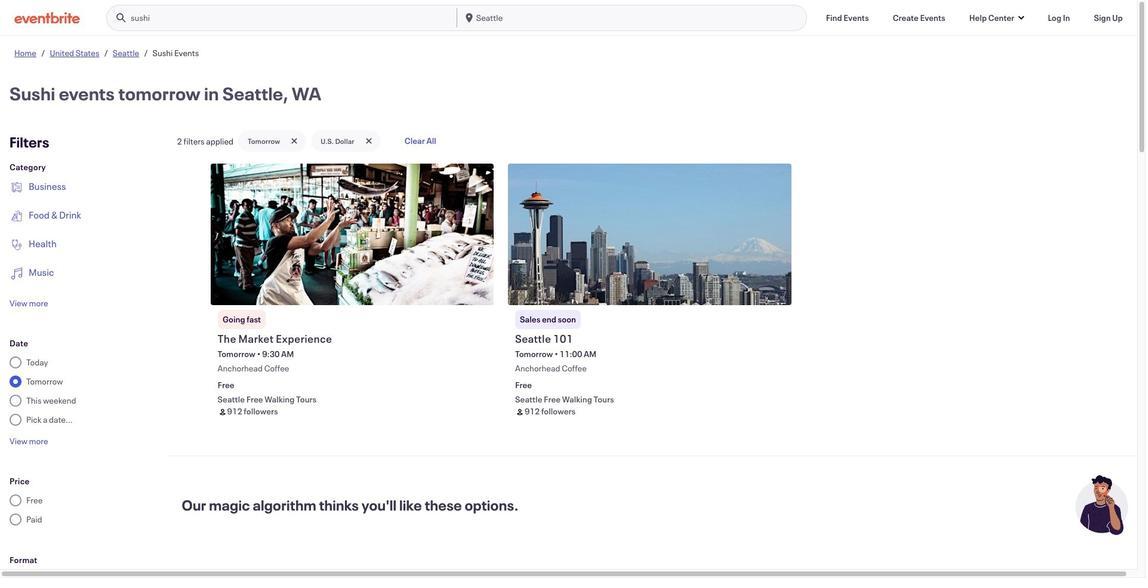 Task type: describe. For each thing, give the bounding box(es) containing it.
sign up element
[[1095, 12, 1123, 24]]

eventbrite image
[[14, 12, 80, 24]]



Task type: locate. For each thing, give the bounding box(es) containing it.
seattle 101 primary image image
[[508, 164, 792, 305]]

0 vertical spatial view more element
[[10, 297, 48, 309]]

log in element
[[1048, 12, 1071, 24]]

1 view more element from the top
[[10, 297, 48, 309]]

find events element
[[826, 12, 869, 24]]

the market experience primary image image
[[211, 164, 494, 305]]

1 vertical spatial view more element
[[10, 435, 48, 447]]

2 view more element from the top
[[10, 435, 48, 447]]

create events element
[[893, 12, 946, 24]]

view more element
[[10, 297, 48, 309], [10, 435, 48, 447]]



Task type: vqa. For each thing, say whether or not it's contained in the screenshot.
at to the middle
no



